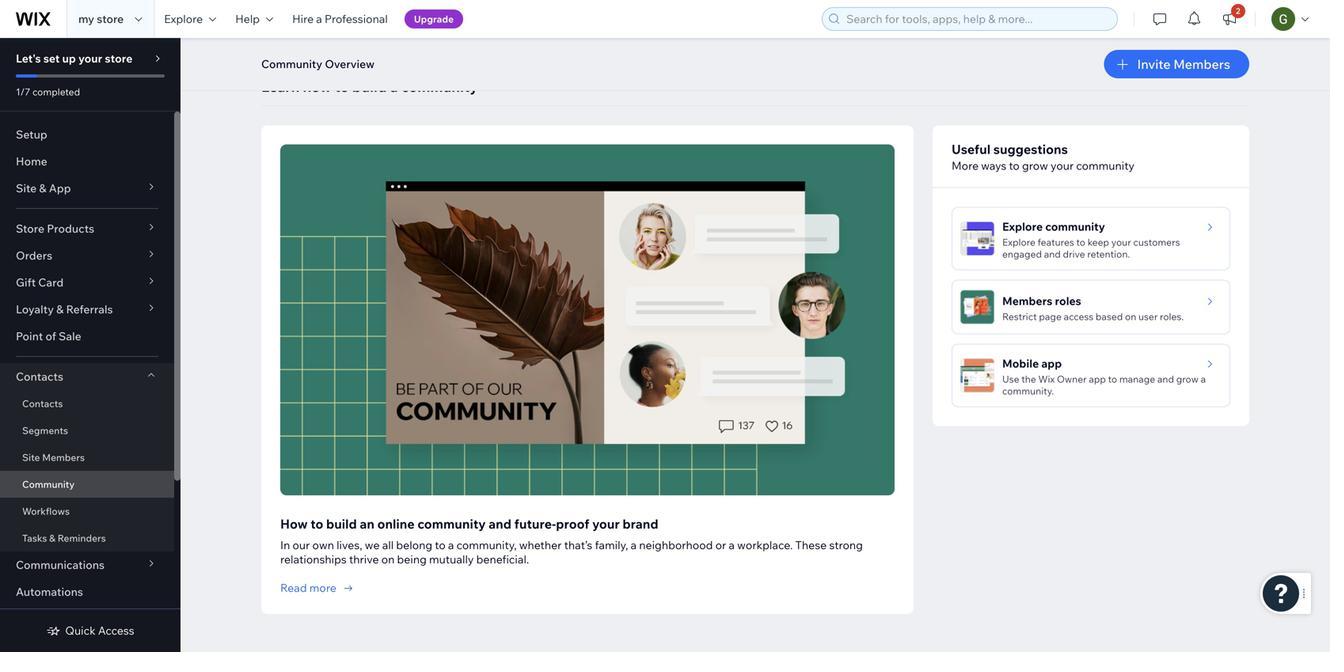 Task type: locate. For each thing, give the bounding box(es) containing it.
set
[[43, 51, 60, 65]]

how
[[303, 78, 332, 95]]

& inside "link"
[[49, 533, 55, 545]]

brand
[[623, 516, 659, 532]]

1 vertical spatial grow
[[1177, 374, 1199, 385]]

more
[[952, 159, 979, 173]]

and right manage
[[1158, 374, 1175, 385]]

0 vertical spatial contacts
[[16, 370, 63, 384]]

roles.
[[1161, 311, 1185, 323]]

1 horizontal spatial and
[[1045, 248, 1061, 260]]

useful
[[952, 141, 991, 157]]

to up mutually
[[435, 539, 446, 553]]

site down segments
[[22, 452, 40, 464]]

0 vertical spatial site
[[16, 181, 37, 195]]

0 horizontal spatial &
[[39, 181, 46, 195]]

workplace.
[[738, 539, 793, 553]]

a right hire
[[316, 12, 322, 26]]

grow right manage
[[1177, 374, 1199, 385]]

community for community overview
[[261, 57, 323, 71]]

contacts inside dropdown button
[[16, 370, 63, 384]]

your inside the explore features to keep your customers engaged and drive retention.
[[1112, 236, 1132, 248]]

app up wix
[[1042, 357, 1063, 371]]

whether
[[520, 539, 562, 553]]

segments link
[[0, 418, 174, 444]]

2 vertical spatial explore
[[1003, 236, 1036, 248]]

your inside useful suggestions more ways to grow your community
[[1051, 159, 1074, 173]]

owner
[[1058, 374, 1087, 385]]

explore left features
[[1003, 236, 1036, 248]]

and
[[1045, 248, 1061, 260], [1158, 374, 1175, 385], [489, 516, 512, 532]]

to right the ways
[[1010, 159, 1020, 173]]

to inside useful suggestions more ways to grow your community
[[1010, 159, 1020, 173]]

members right invite
[[1174, 56, 1231, 72]]

site for site & app
[[16, 181, 37, 195]]

communications button
[[0, 552, 174, 579]]

card
[[38, 276, 64, 290]]

0 horizontal spatial on
[[382, 553, 395, 567]]

members inside button
[[1174, 56, 1231, 72]]

0 vertical spatial app
[[1042, 357, 1063, 371]]

your down suggestions
[[1051, 159, 1074, 173]]

0 vertical spatial on
[[1126, 311, 1137, 323]]

up
[[62, 51, 76, 65]]

drive
[[1064, 248, 1086, 260]]

reminders
[[58, 533, 106, 545]]

on inside how to build an online community and future-proof your brand in our own lives, we all belong to a community, whether that's family, a neighborhood or a workplace. these strong relationships thrive on being mutually beneficial.
[[382, 553, 395, 567]]

members
[[1174, 56, 1231, 72], [1003, 294, 1053, 308], [42, 452, 85, 464]]

to left keep on the right of page
[[1077, 236, 1086, 248]]

& right tasks
[[49, 533, 55, 545]]

tasks & reminders link
[[0, 525, 174, 552]]

1 horizontal spatial members
[[1003, 294, 1053, 308]]

your right up
[[78, 51, 102, 65]]

site & app button
[[0, 175, 174, 202]]

0 horizontal spatial members
[[42, 452, 85, 464]]

& left app
[[39, 181, 46, 195]]

site members
[[22, 452, 85, 464]]

future-
[[515, 516, 556, 532]]

access
[[1064, 311, 1094, 323]]

community inside community link
[[22, 479, 75, 491]]

explore up engaged
[[1003, 220, 1044, 234]]

members down segments
[[42, 452, 85, 464]]

point of sale link
[[0, 323, 174, 350]]

& right loyalty
[[56, 303, 64, 316]]

to inside use the wix owner app to manage and grow a community.
[[1109, 374, 1118, 385]]

completed
[[32, 86, 80, 98]]

1 vertical spatial explore
[[1003, 220, 1044, 234]]

wix
[[1039, 374, 1055, 385]]

and inside how to build an online community and future-proof your brand in our own lives, we all belong to a community, whether that's family, a neighborhood or a workplace. these strong relationships thrive on being mutually beneficial.
[[489, 516, 512, 532]]

1 horizontal spatial community
[[261, 57, 323, 71]]

0 vertical spatial community
[[261, 57, 323, 71]]

& for tasks
[[49, 533, 55, 545]]

explore left help
[[164, 12, 203, 26]]

2 vertical spatial and
[[489, 516, 512, 532]]

explore inside the explore features to keep your customers engaged and drive retention.
[[1003, 236, 1036, 248]]

to down overview at the left
[[335, 78, 349, 95]]

access
[[98, 624, 134, 638]]

members inside sidebar element
[[42, 452, 85, 464]]

1 vertical spatial app
[[1090, 374, 1107, 385]]

to inside the explore features to keep your customers engaged and drive retention.
[[1077, 236, 1086, 248]]

grow inside useful suggestions more ways to grow your community
[[1023, 159, 1049, 173]]

1 vertical spatial community
[[22, 479, 75, 491]]

explore for explore
[[164, 12, 203, 26]]

a right manage
[[1202, 374, 1207, 385]]

mutually
[[429, 553, 474, 567]]

online
[[378, 516, 415, 532]]

0 horizontal spatial grow
[[1023, 159, 1049, 173]]

0 horizontal spatial and
[[489, 516, 512, 532]]

1 vertical spatial site
[[22, 452, 40, 464]]

quick access
[[65, 624, 134, 638]]

and inside use the wix owner app to manage and grow a community.
[[1158, 374, 1175, 385]]

0 vertical spatial explore
[[164, 12, 203, 26]]

2 vertical spatial &
[[49, 533, 55, 545]]

retention.
[[1088, 248, 1131, 260]]

and for app
[[1158, 374, 1175, 385]]

our
[[293, 539, 310, 553]]

gift card
[[16, 276, 64, 290]]

read more
[[280, 581, 337, 595]]

& inside dropdown button
[[39, 181, 46, 195]]

and left drive
[[1045, 248, 1061, 260]]

members up restrict
[[1003, 294, 1053, 308]]

0 vertical spatial members
[[1174, 56, 1231, 72]]

grow
[[1023, 159, 1049, 173], [1177, 374, 1199, 385]]

lives,
[[337, 539, 363, 553]]

store
[[97, 12, 124, 26], [105, 51, 133, 65]]

Search for tools, apps, help & more... field
[[842, 8, 1113, 30]]

0 vertical spatial grow
[[1023, 159, 1049, 173]]

1 vertical spatial &
[[56, 303, 64, 316]]

2 vertical spatial members
[[42, 452, 85, 464]]

to
[[335, 78, 349, 95], [1010, 159, 1020, 173], [1077, 236, 1086, 248], [1109, 374, 1118, 385], [311, 516, 324, 532], [435, 539, 446, 553]]

1 vertical spatial members
[[1003, 294, 1053, 308]]

hire a professional
[[292, 12, 388, 26]]

grow inside use the wix owner app to manage and grow a community.
[[1177, 374, 1199, 385]]

1 horizontal spatial on
[[1126, 311, 1137, 323]]

contacts up segments
[[22, 398, 63, 410]]

grow down suggestions
[[1023, 159, 1049, 173]]

a inside use the wix owner app to manage and grow a community.
[[1202, 374, 1207, 385]]

of
[[46, 330, 56, 343]]

community up keep on the right of page
[[1077, 159, 1135, 173]]

site down home
[[16, 181, 37, 195]]

contacts
[[16, 370, 63, 384], [22, 398, 63, 410]]

restrict
[[1003, 311, 1038, 323]]

1 vertical spatial contacts
[[22, 398, 63, 410]]

explore
[[164, 12, 203, 26], [1003, 220, 1044, 234], [1003, 236, 1036, 248]]

0 vertical spatial and
[[1045, 248, 1061, 260]]

2 horizontal spatial and
[[1158, 374, 1175, 385]]

a up mutually
[[448, 539, 454, 553]]

app right owner
[[1090, 374, 1107, 385]]

store down my store
[[105, 51, 133, 65]]

an
[[360, 516, 375, 532]]

0 vertical spatial &
[[39, 181, 46, 195]]

1/7
[[16, 86, 30, 98]]

contacts for contacts link
[[22, 398, 63, 410]]

2 button
[[1213, 0, 1248, 38]]

gift card button
[[0, 269, 174, 296]]

on left user
[[1126, 311, 1137, 323]]

and for community
[[1045, 248, 1061, 260]]

1 horizontal spatial &
[[49, 533, 55, 545]]

2 horizontal spatial members
[[1174, 56, 1231, 72]]

neighborhood
[[640, 539, 713, 553]]

your inside sidebar element
[[78, 51, 102, 65]]

store right the my
[[97, 12, 124, 26]]

explore features to keep your customers engaged and drive retention.
[[1003, 236, 1181, 260]]

orders button
[[0, 242, 174, 269]]

1 horizontal spatial grow
[[1177, 374, 1199, 385]]

members roles
[[1003, 294, 1082, 308]]

app
[[1042, 357, 1063, 371], [1090, 374, 1107, 385]]

site inside dropdown button
[[16, 181, 37, 195]]

customers
[[1134, 236, 1181, 248]]

& for loyalty
[[56, 303, 64, 316]]

0 horizontal spatial community
[[22, 479, 75, 491]]

1 vertical spatial store
[[105, 51, 133, 65]]

community down upgrade button
[[401, 78, 478, 95]]

1 vertical spatial on
[[382, 553, 395, 567]]

quick access button
[[46, 624, 134, 639]]

on down all
[[382, 553, 395, 567]]

community up learn
[[261, 57, 323, 71]]

community up mutually
[[418, 516, 486, 532]]

and inside the explore features to keep your customers engaged and drive retention.
[[1045, 248, 1061, 260]]

& inside "dropdown button"
[[56, 303, 64, 316]]

1 vertical spatial build
[[326, 516, 357, 532]]

a
[[316, 12, 322, 26], [390, 78, 398, 95], [1202, 374, 1207, 385], [448, 539, 454, 553], [631, 539, 637, 553], [729, 539, 735, 553]]

explore for explore community
[[1003, 220, 1044, 234]]

a right or
[[729, 539, 735, 553]]

orders
[[16, 249, 52, 263]]

and up community,
[[489, 516, 512, 532]]

community overview
[[261, 57, 375, 71]]

based
[[1096, 311, 1124, 323]]

community for community
[[22, 479, 75, 491]]

1 horizontal spatial app
[[1090, 374, 1107, 385]]

your right keep on the right of page
[[1112, 236, 1132, 248]]

1 vertical spatial and
[[1158, 374, 1175, 385]]

build down overview at the left
[[352, 78, 387, 95]]

community inside "community overview" "button"
[[261, 57, 323, 71]]

site
[[16, 181, 37, 195], [22, 452, 40, 464]]

explore for explore features to keep your customers engaged and drive retention.
[[1003, 236, 1036, 248]]

to left manage
[[1109, 374, 1118, 385]]

your up the family,
[[593, 516, 620, 532]]

contacts for contacts dropdown button
[[16, 370, 63, 384]]

a right how
[[390, 78, 398, 95]]

community up workflows
[[22, 479, 75, 491]]

learn how to build a community
[[261, 78, 478, 95]]

2 horizontal spatial &
[[56, 303, 64, 316]]

build up the lives,
[[326, 516, 357, 532]]

contacts down point of sale
[[16, 370, 63, 384]]

my
[[78, 12, 94, 26]]

upgrade
[[414, 13, 454, 25]]

invite members button
[[1105, 50, 1250, 78]]



Task type: vqa. For each thing, say whether or not it's contained in the screenshot.
youtube:
no



Task type: describe. For each thing, give the bounding box(es) containing it.
use the wix owner app to manage and grow a community.
[[1003, 374, 1207, 397]]

mobile app
[[1003, 357, 1063, 371]]

segments
[[22, 425, 68, 437]]

store products
[[16, 222, 94, 236]]

communications
[[16, 559, 105, 572]]

sidebar element
[[0, 38, 181, 653]]

0 vertical spatial build
[[352, 78, 387, 95]]

tasks & reminders
[[22, 533, 106, 545]]

site members link
[[0, 444, 174, 471]]

roles
[[1056, 294, 1082, 308]]

family,
[[595, 539, 629, 553]]

the
[[1022, 374, 1037, 385]]

members for invite members
[[1174, 56, 1231, 72]]

community inside useful suggestions more ways to grow your community
[[1077, 159, 1135, 173]]

that's
[[565, 539, 593, 553]]

hire
[[292, 12, 314, 26]]

invite members
[[1138, 56, 1231, 72]]

beneficial.
[[477, 553, 529, 567]]

point of sale
[[16, 330, 81, 343]]

more
[[310, 581, 337, 595]]

ways
[[982, 159, 1007, 173]]

site for site members
[[22, 452, 40, 464]]

we
[[365, 539, 380, 553]]

app
[[49, 181, 71, 195]]

& for site
[[39, 181, 46, 195]]

loyalty & referrals button
[[0, 296, 174, 323]]

proof
[[556, 516, 590, 532]]

gift
[[16, 276, 36, 290]]

point
[[16, 330, 43, 343]]

community up features
[[1046, 220, 1106, 234]]

suggestions
[[994, 141, 1069, 157]]

automations
[[16, 585, 83, 599]]

user
[[1139, 311, 1159, 323]]

let's set up your store
[[16, 51, 133, 65]]

useful suggestions more ways to grow your community
[[952, 141, 1135, 173]]

loyalty & referrals
[[16, 303, 113, 316]]

how to build an online community and future-proof your brand image
[[280, 145, 895, 496]]

home
[[16, 154, 47, 168]]

let's
[[16, 51, 41, 65]]

contacts link
[[0, 391, 174, 418]]

2
[[1237, 6, 1241, 16]]

in
[[280, 539, 290, 553]]

contacts button
[[0, 364, 174, 391]]

tasks
[[22, 533, 47, 545]]

workflows link
[[0, 498, 174, 525]]

a right the family,
[[631, 539, 637, 553]]

app inside use the wix owner app to manage and grow a community.
[[1090, 374, 1107, 385]]

or
[[716, 539, 727, 553]]

engaged
[[1003, 248, 1043, 260]]

belong
[[396, 539, 433, 553]]

home link
[[0, 148, 174, 175]]

read more link
[[280, 581, 356, 596]]

1/7 completed
[[16, 86, 80, 98]]

how to build an online community and future-proof your brand in our own lives, we all belong to a community, whether that's family, a neighborhood or a workplace. these strong relationships thrive on being mutually beneficial.
[[280, 516, 864, 567]]

use
[[1003, 374, 1020, 385]]

quick
[[65, 624, 96, 638]]

your inside how to build an online community and future-proof your brand in our own lives, we all belong to a community, whether that's family, a neighborhood or a workplace. these strong relationships thrive on being mutually beneficial.
[[593, 516, 620, 532]]

explore community
[[1003, 220, 1106, 234]]

store products button
[[0, 215, 174, 242]]

build inside how to build an online community and future-proof your brand in our own lives, we all belong to a community, whether that's family, a neighborhood or a workplace. these strong relationships thrive on being mutually beneficial.
[[326, 516, 357, 532]]

community link
[[0, 471, 174, 498]]

setup
[[16, 128, 47, 141]]

community inside how to build an online community and future-proof your brand in our own lives, we all belong to a community, whether that's family, a neighborhood or a workplace. these strong relationships thrive on being mutually beneficial.
[[418, 516, 486, 532]]

0 vertical spatial store
[[97, 12, 124, 26]]

workflows
[[22, 506, 70, 518]]

community,
[[457, 539, 517, 553]]

invite
[[1138, 56, 1171, 72]]

0 horizontal spatial app
[[1042, 357, 1063, 371]]

strong
[[830, 539, 864, 553]]

manage
[[1120, 374, 1156, 385]]

own
[[313, 539, 334, 553]]

hire a professional link
[[283, 0, 398, 38]]

overview
[[325, 57, 375, 71]]

being
[[397, 553, 427, 567]]

members for site members
[[42, 452, 85, 464]]

thrive
[[349, 553, 379, 567]]

features
[[1038, 236, 1075, 248]]

keep
[[1088, 236, 1110, 248]]

store
[[16, 222, 44, 236]]

to up own at left bottom
[[311, 516, 324, 532]]

products
[[47, 222, 94, 236]]

all
[[382, 539, 394, 553]]

professional
[[325, 12, 388, 26]]

loyalty
[[16, 303, 54, 316]]

relationships
[[280, 553, 347, 567]]

upgrade button
[[405, 10, 464, 29]]

my store
[[78, 12, 124, 26]]

these
[[796, 539, 827, 553]]

store inside sidebar element
[[105, 51, 133, 65]]

page
[[1040, 311, 1062, 323]]

restrict page access based on user roles.
[[1003, 311, 1185, 323]]



